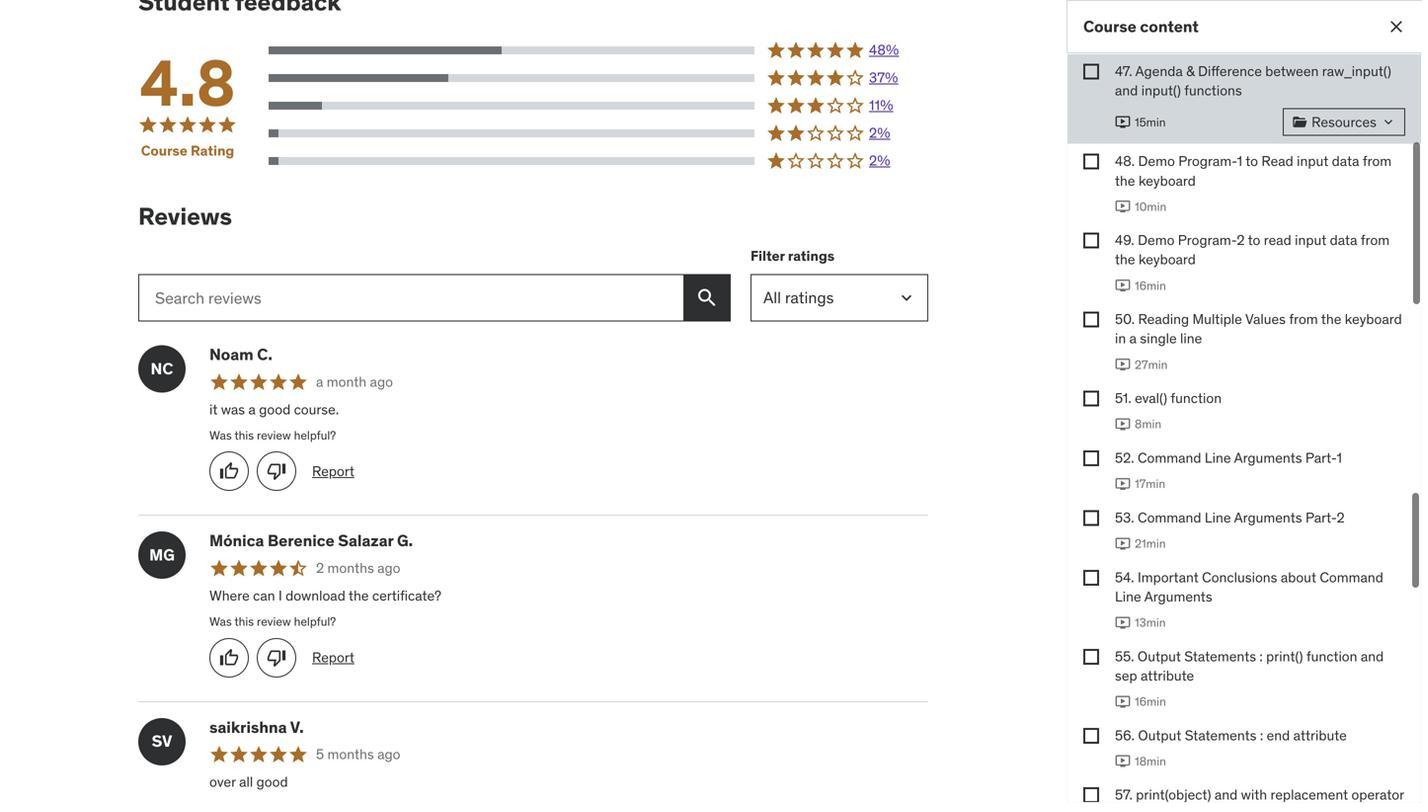 Task type: describe. For each thing, give the bounding box(es) containing it.
values
[[1246, 310, 1286, 328]]

Search reviews text field
[[138, 274, 684, 322]]

output for 56.
[[1138, 726, 1182, 744]]

51. eval() function
[[1115, 389, 1222, 407]]

can
[[253, 587, 275, 604]]

sv
[[152, 731, 172, 751]]

1 2% button from the top
[[269, 123, 929, 143]]

months for v.
[[327, 746, 374, 763]]

about
[[1281, 568, 1317, 586]]

play important conclusions about command line arguments image
[[1115, 615, 1131, 631]]

the inside 50. reading multiple values from the keyboard in a single line
[[1322, 310, 1342, 328]]

it
[[209, 400, 218, 418]]

function inside 55. output statements : print() function and sep attribute
[[1307, 647, 1358, 665]]

where
[[209, 587, 250, 604]]

: for print()
[[1260, 647, 1263, 665]]

data for 49. demo program-2 to read input data from the keyboard
[[1330, 231, 1358, 249]]

xsmall image for 51.
[[1084, 391, 1099, 407]]

: for end
[[1260, 726, 1264, 744]]

16min for demo
[[1135, 278, 1166, 293]]

18min
[[1135, 754, 1166, 769]]

output for 55.
[[1138, 647, 1181, 665]]

47. agenda & difference between raw_input() and input() functions
[[1115, 62, 1392, 99]]

line for 52.
[[1205, 449, 1231, 467]]

filter
[[751, 247, 785, 265]]

xsmall image for 54.
[[1084, 570, 1099, 586]]

content
[[1140, 16, 1199, 36]]

13min
[[1135, 615, 1166, 630]]

1 horizontal spatial a
[[316, 373, 323, 391]]

was
[[221, 400, 245, 418]]

48%
[[869, 41, 899, 59]]

1 vertical spatial 2
[[1337, 509, 1345, 526]]

2 months ago
[[316, 559, 401, 577]]

report for c.
[[312, 462, 355, 480]]

read
[[1262, 152, 1294, 170]]

50. reading multiple values from the keyboard in a single line
[[1115, 310, 1402, 347]]

play demo program-1 to read input data from the keyboard image
[[1115, 199, 1131, 215]]

saikrishna
[[209, 717, 287, 737]]

agenda
[[1136, 62, 1183, 80]]

raw_input()
[[1323, 62, 1392, 80]]

multiple
[[1193, 310, 1243, 328]]

submit search image
[[695, 286, 719, 310]]

statements for print()
[[1185, 647, 1257, 665]]

was this review helpful? for c.
[[209, 428, 336, 443]]

54.
[[1115, 568, 1135, 586]]

to for 2
[[1248, 231, 1261, 249]]

ago for mónica berenice salazar g.
[[378, 559, 401, 577]]

11%
[[869, 96, 894, 114]]

resources button
[[1283, 108, 1406, 136]]

course rating
[[141, 142, 234, 159]]

2 inside 49. demo program-2 to read input data from the keyboard
[[1237, 231, 1245, 249]]

10min
[[1135, 199, 1167, 214]]

11% button
[[269, 96, 929, 115]]

reviews
[[138, 201, 232, 231]]

keyboard for 49.
[[1139, 251, 1196, 268]]

xsmall image for 56. output statements : end attribute
[[1084, 728, 1099, 744]]

5
[[316, 746, 324, 763]]

over
[[209, 773, 236, 791]]

mark as unhelpful image
[[267, 648, 286, 668]]

53.
[[1115, 509, 1135, 526]]

sidebar element
[[1067, 0, 1423, 803]]

course for course rating
[[141, 142, 188, 159]]

5 months ago
[[316, 746, 401, 763]]

48% button
[[269, 40, 929, 60]]

end
[[1267, 726, 1290, 744]]

review for c.
[[257, 428, 291, 443]]

part- for 2
[[1306, 509, 1337, 526]]

all
[[239, 773, 253, 791]]

between
[[1266, 62, 1319, 80]]

52.
[[1115, 449, 1135, 467]]

16min for output
[[1135, 694, 1166, 709]]

xsmall image for 53. command line arguments part-2
[[1084, 510, 1099, 526]]

input for read
[[1297, 152, 1329, 170]]

report for berenice
[[312, 648, 355, 666]]

27min
[[1135, 357, 1168, 372]]

xsmall image for 52.
[[1084, 450, 1099, 466]]

it was a good course.
[[209, 400, 339, 418]]

mark as unhelpful image
[[267, 462, 286, 481]]

difference
[[1198, 62, 1262, 80]]

&
[[1187, 62, 1195, 80]]

input()
[[1142, 82, 1181, 99]]

in
[[1115, 330, 1126, 347]]

37% button
[[269, 68, 929, 88]]

55.
[[1115, 647, 1135, 665]]

command for 53.
[[1138, 509, 1202, 526]]

2 2% button from the top
[[269, 151, 929, 171]]

0 horizontal spatial a
[[248, 400, 256, 418]]

statements for end
[[1185, 726, 1257, 744]]

eval()
[[1135, 389, 1168, 407]]

mark as helpful image for nc
[[219, 462, 239, 481]]

read
[[1264, 231, 1292, 249]]

2 vertical spatial 2
[[316, 559, 324, 577]]

course.
[[294, 400, 339, 418]]

salazar
[[338, 531, 394, 551]]

download
[[286, 587, 346, 604]]

mg
[[149, 545, 175, 565]]

print()
[[1267, 647, 1303, 665]]

17min
[[1135, 476, 1166, 492]]

a month ago
[[316, 373, 393, 391]]

data for 48. demo program-1 to read input data from the keyboard
[[1332, 152, 1360, 170]]

input for read
[[1295, 231, 1327, 249]]

g.
[[397, 531, 413, 551]]

54. important conclusions about command line arguments
[[1115, 568, 1384, 605]]

nc
[[151, 359, 173, 379]]

this for noam
[[234, 428, 254, 443]]

and for 55. output statements : print() function and sep attribute
[[1361, 647, 1384, 665]]

months for berenice
[[328, 559, 374, 577]]

close course content sidebar image
[[1387, 17, 1407, 37]]

47.
[[1115, 62, 1133, 80]]

mónica berenice salazar g.
[[209, 531, 413, 551]]

program- for 1
[[1179, 152, 1237, 170]]

was this review helpful? for berenice
[[209, 614, 336, 629]]

sep
[[1115, 667, 1138, 684]]

arguments inside 54. important conclusions about command line arguments
[[1145, 588, 1213, 605]]

month
[[327, 373, 367, 391]]

report button for berenice
[[312, 648, 355, 667]]

21min
[[1135, 536, 1166, 551]]

ratings
[[788, 247, 835, 265]]

resources
[[1312, 113, 1377, 131]]

single
[[1140, 330, 1177, 347]]

berenice
[[268, 531, 335, 551]]

15min
[[1135, 114, 1166, 130]]

demo for 48.
[[1138, 152, 1175, 170]]

2 2% from the top
[[869, 152, 891, 169]]

from for 49. demo program-2 to read input data from the keyboard
[[1361, 231, 1390, 249]]



Task type: vqa. For each thing, say whether or not it's contained in the screenshot.


Task type: locate. For each thing, give the bounding box(es) containing it.
functions
[[1185, 82, 1242, 99]]

input inside 49. demo program-2 to read input data from the keyboard
[[1295, 231, 1327, 249]]

filter ratings
[[751, 247, 835, 265]]

the down 48. at the top of the page
[[1115, 172, 1136, 189]]

and inside 47. agenda & difference between raw_input() and input() functions
[[1115, 82, 1138, 99]]

0 horizontal spatial 2
[[316, 559, 324, 577]]

was this review helpful?
[[209, 428, 336, 443], [209, 614, 336, 629]]

command up 21min
[[1138, 509, 1202, 526]]

the inside 48. demo program-1 to read input data from the keyboard
[[1115, 172, 1136, 189]]

1 vertical spatial mark as helpful image
[[219, 648, 239, 668]]

0 vertical spatial keyboard
[[1139, 172, 1196, 189]]

report right mark as unhelpful image
[[312, 648, 355, 666]]

program- inside 49. demo program-2 to read input data from the keyboard
[[1178, 231, 1237, 249]]

play agenda & difference between raw_input() and input() functions image
[[1115, 114, 1131, 130]]

statements left the print()
[[1185, 647, 1257, 665]]

2 months from the top
[[327, 746, 374, 763]]

1 horizontal spatial and
[[1361, 647, 1384, 665]]

0 vertical spatial report button
[[312, 462, 355, 481]]

to left read on the top right of page
[[1248, 231, 1261, 249]]

ago
[[370, 373, 393, 391], [378, 559, 401, 577], [377, 746, 401, 763]]

0 vertical spatial good
[[259, 400, 291, 418]]

play eval() function image
[[1115, 416, 1131, 432]]

the
[[1115, 172, 1136, 189], [1115, 251, 1136, 268], [1322, 310, 1342, 328], [349, 587, 369, 604]]

1 horizontal spatial 2
[[1237, 231, 1245, 249]]

1 xsmall image from the top
[[1084, 64, 1099, 79]]

xsmall image
[[1292, 114, 1308, 130], [1381, 114, 1397, 130], [1084, 154, 1099, 170], [1084, 233, 1099, 249], [1084, 312, 1099, 328], [1084, 510, 1099, 526], [1084, 649, 1099, 665], [1084, 728, 1099, 744], [1084, 787, 1099, 803]]

0 vertical spatial demo
[[1138, 152, 1175, 170]]

1 report from the top
[[312, 462, 355, 480]]

helpful? for c.
[[294, 428, 336, 443]]

1 vertical spatial good
[[256, 773, 288, 791]]

1
[[1237, 152, 1243, 170], [1337, 449, 1342, 467]]

review
[[257, 428, 291, 443], [257, 614, 291, 629]]

1 was from the top
[[209, 428, 232, 443]]

course up '47.'
[[1084, 16, 1137, 36]]

48.
[[1115, 152, 1135, 170]]

months
[[328, 559, 374, 577], [327, 746, 374, 763]]

helpful? for berenice
[[294, 614, 336, 629]]

1 demo from the top
[[1138, 152, 1175, 170]]

2% button
[[269, 123, 929, 143], [269, 151, 929, 171]]

good
[[259, 400, 291, 418], [256, 773, 288, 791]]

attribute
[[1141, 667, 1195, 684], [1294, 726, 1347, 744]]

play output statements : end attribute image
[[1115, 753, 1131, 769]]

function right eval()
[[1171, 389, 1222, 407]]

months down salazar
[[328, 559, 374, 577]]

0 vertical spatial was this review helpful?
[[209, 428, 336, 443]]

ago down g. on the left bottom
[[378, 559, 401, 577]]

program- inside 48. demo program-1 to read input data from the keyboard
[[1179, 152, 1237, 170]]

0 horizontal spatial and
[[1115, 82, 1138, 99]]

course for course content
[[1084, 16, 1137, 36]]

1 vertical spatial report button
[[312, 648, 355, 667]]

arguments down "important"
[[1145, 588, 1213, 605]]

a right in
[[1130, 330, 1137, 347]]

1 vertical spatial and
[[1361, 647, 1384, 665]]

0 vertical spatial to
[[1246, 152, 1259, 170]]

1 16min from the top
[[1135, 278, 1166, 293]]

1 vertical spatial 16min
[[1135, 694, 1166, 709]]

xsmall image left '47.'
[[1084, 64, 1099, 79]]

play demo program-2 to read input data from the keyboard image
[[1115, 278, 1131, 294]]

report button right mark as unhelpful image
[[312, 648, 355, 667]]

over all good
[[209, 773, 288, 791]]

report right mark as unhelpful icon at left
[[312, 462, 355, 480]]

ago for saikrishna v.
[[377, 746, 401, 763]]

0 horizontal spatial attribute
[[1141, 667, 1195, 684]]

0 vertical spatial statements
[[1185, 647, 1257, 665]]

course
[[1084, 16, 1137, 36], [141, 142, 188, 159]]

1 vertical spatial months
[[327, 746, 374, 763]]

49.
[[1115, 231, 1135, 249]]

mark as helpful image
[[219, 462, 239, 481], [219, 648, 239, 668]]

program- left read on the top right of page
[[1178, 231, 1237, 249]]

statements
[[1185, 647, 1257, 665], [1185, 726, 1257, 744]]

37%
[[869, 69, 899, 86]]

1 vertical spatial was
[[209, 614, 232, 629]]

1 vertical spatial part-
[[1306, 509, 1337, 526]]

0 vertical spatial arguments
[[1234, 449, 1303, 467]]

was for noam c.
[[209, 428, 232, 443]]

to
[[1246, 152, 1259, 170], [1248, 231, 1261, 249]]

a left month on the left top of page
[[316, 373, 323, 391]]

keyboard inside 50. reading multiple values from the keyboard in a single line
[[1345, 310, 1402, 328]]

xsmall image for 50. reading multiple values from the keyboard in a single line
[[1084, 312, 1099, 328]]

8min
[[1135, 417, 1162, 432]]

this down "was"
[[234, 428, 254, 443]]

0 horizontal spatial 1
[[1237, 152, 1243, 170]]

48. demo program-1 to read input data from the keyboard
[[1115, 152, 1392, 189]]

1 review from the top
[[257, 428, 291, 443]]

1 part- from the top
[[1306, 449, 1337, 467]]

2 vertical spatial ago
[[377, 746, 401, 763]]

0 vertical spatial this
[[234, 428, 254, 443]]

to inside 48. demo program-1 to read input data from the keyboard
[[1246, 152, 1259, 170]]

command inside 54. important conclusions about command line arguments
[[1320, 568, 1384, 586]]

0 vertical spatial function
[[1171, 389, 1222, 407]]

from
[[1363, 152, 1392, 170], [1361, 231, 1390, 249], [1290, 310, 1318, 328]]

1 2% from the top
[[869, 124, 891, 142]]

2 vertical spatial command
[[1320, 568, 1384, 586]]

where can i download the certificate?
[[209, 587, 441, 604]]

and inside 55. output statements : print() function and sep attribute
[[1361, 647, 1384, 665]]

0 vertical spatial 2%
[[869, 124, 891, 142]]

4.8
[[140, 43, 236, 123]]

1 vertical spatial to
[[1248, 231, 1261, 249]]

1 vertical spatial output
[[1138, 726, 1182, 744]]

xsmall image for 55. output statements : print() function and sep attribute
[[1084, 649, 1099, 665]]

to for 1
[[1246, 152, 1259, 170]]

1 vertical spatial 2%
[[869, 152, 891, 169]]

1 vertical spatial program-
[[1178, 231, 1237, 249]]

from inside 50. reading multiple values from the keyboard in a single line
[[1290, 310, 1318, 328]]

1 mark as helpful image from the top
[[219, 462, 239, 481]]

51.
[[1115, 389, 1132, 407]]

2 horizontal spatial a
[[1130, 330, 1137, 347]]

1 vertical spatial course
[[141, 142, 188, 159]]

0 vertical spatial attribute
[[1141, 667, 1195, 684]]

part-
[[1306, 449, 1337, 467], [1306, 509, 1337, 526]]

review down it was a good course.
[[257, 428, 291, 443]]

the down 2 months ago
[[349, 587, 369, 604]]

conclusions
[[1202, 568, 1278, 586]]

1 vertical spatial statements
[[1185, 726, 1257, 744]]

0 vertical spatial ago
[[370, 373, 393, 391]]

and
[[1115, 82, 1138, 99], [1361, 647, 1384, 665]]

function right the print()
[[1307, 647, 1358, 665]]

this down where
[[234, 614, 254, 629]]

2 part- from the top
[[1306, 509, 1337, 526]]

to inside 49. demo program-2 to read input data from the keyboard
[[1248, 231, 1261, 249]]

mark as helpful image left mark as unhelpful image
[[219, 648, 239, 668]]

1 vertical spatial function
[[1307, 647, 1358, 665]]

program- for 2
[[1178, 231, 1237, 249]]

2 was from the top
[[209, 614, 232, 629]]

output
[[1138, 647, 1181, 665], [1138, 726, 1182, 744]]

reading
[[1138, 310, 1190, 328]]

2 demo from the top
[[1138, 231, 1175, 249]]

2 vertical spatial line
[[1115, 588, 1142, 605]]

from down resources dropdown button
[[1363, 152, 1392, 170]]

i
[[279, 587, 282, 604]]

course left rating
[[141, 142, 188, 159]]

49. demo program-2 to read input data from the keyboard
[[1115, 231, 1390, 268]]

1 inside 48. demo program-1 to read input data from the keyboard
[[1237, 152, 1243, 170]]

good left course. at the left
[[259, 400, 291, 418]]

helpful? down course. at the left
[[294, 428, 336, 443]]

1 statements from the top
[[1185, 647, 1257, 665]]

and for 47. agenda & difference between raw_input() and input() functions
[[1115, 82, 1138, 99]]

2 report button from the top
[[312, 648, 355, 667]]

program- left read in the top of the page
[[1179, 152, 1237, 170]]

: inside 55. output statements : print() function and sep attribute
[[1260, 647, 1263, 665]]

2 : from the top
[[1260, 726, 1264, 744]]

50.
[[1115, 310, 1135, 328]]

0 vertical spatial input
[[1297, 152, 1329, 170]]

: left the print()
[[1260, 647, 1263, 665]]

was this review helpful? down i
[[209, 614, 336, 629]]

c.
[[257, 344, 273, 365]]

data
[[1332, 152, 1360, 170], [1330, 231, 1358, 249]]

1 vertical spatial line
[[1205, 509, 1231, 526]]

data inside 48. demo program-1 to read input data from the keyboard
[[1332, 152, 1360, 170]]

0 vertical spatial and
[[1115, 82, 1138, 99]]

1 vertical spatial arguments
[[1234, 509, 1303, 526]]

play output statements : print() function and sep attribute image
[[1115, 694, 1131, 710]]

input right read on the top right of page
[[1295, 231, 1327, 249]]

statements left the "end"
[[1185, 726, 1257, 744]]

from inside 49. demo program-2 to read input data from the keyboard
[[1361, 231, 1390, 249]]

attribute right sep
[[1141, 667, 1195, 684]]

a
[[1130, 330, 1137, 347], [316, 373, 323, 391], [248, 400, 256, 418]]

a right "was"
[[248, 400, 256, 418]]

command right the about
[[1320, 568, 1384, 586]]

months right 5
[[327, 746, 374, 763]]

2 was this review helpful? from the top
[[209, 614, 336, 629]]

1 vertical spatial report
[[312, 648, 355, 666]]

arguments for 1
[[1234, 449, 1303, 467]]

1 vertical spatial a
[[316, 373, 323, 391]]

mónica
[[209, 531, 264, 551]]

demo inside 48. demo program-1 to read input data from the keyboard
[[1138, 152, 1175, 170]]

1 was this review helpful? from the top
[[209, 428, 336, 443]]

2 vertical spatial arguments
[[1145, 588, 1213, 605]]

report button right mark as unhelpful icon at left
[[312, 462, 355, 481]]

arguments for 2
[[1234, 509, 1303, 526]]

1 vertical spatial ago
[[378, 559, 401, 577]]

xsmall image left 52.
[[1084, 450, 1099, 466]]

demo inside 49. demo program-2 to read input data from the keyboard
[[1138, 231, 1175, 249]]

0 vertical spatial data
[[1332, 152, 1360, 170]]

play reading multiple values from the keyboard in a single line image
[[1115, 357, 1131, 373]]

data inside 49. demo program-2 to read input data from the keyboard
[[1330, 231, 1358, 249]]

1 vertical spatial was this review helpful?
[[209, 614, 336, 629]]

1 vertical spatial 2% button
[[269, 151, 929, 171]]

ago for noam c.
[[370, 373, 393, 391]]

input inside 48. demo program-1 to read input data from the keyboard
[[1297, 152, 1329, 170]]

1 : from the top
[[1260, 647, 1263, 665]]

keyboard inside 49. demo program-2 to read input data from the keyboard
[[1139, 251, 1196, 268]]

line for 53.
[[1205, 509, 1231, 526]]

was down where
[[209, 614, 232, 629]]

line
[[1180, 330, 1203, 347]]

0 horizontal spatial course
[[141, 142, 188, 159]]

55. output statements : print() function and sep attribute
[[1115, 647, 1384, 684]]

2 16min from the top
[[1135, 694, 1166, 709]]

xsmall image left 51.
[[1084, 391, 1099, 407]]

1 horizontal spatial 1
[[1337, 449, 1342, 467]]

demo
[[1138, 152, 1175, 170], [1138, 231, 1175, 249]]

1 vertical spatial demo
[[1138, 231, 1175, 249]]

course inside the sidebar element
[[1084, 16, 1137, 36]]

1 vertical spatial :
[[1260, 726, 1264, 744]]

1 vertical spatial data
[[1330, 231, 1358, 249]]

xsmall image for 49. demo program-2 to read input data from the keyboard
[[1084, 233, 1099, 249]]

xsmall image
[[1084, 64, 1099, 79], [1084, 391, 1099, 407], [1084, 450, 1099, 466], [1084, 570, 1099, 586]]

1 vertical spatial command
[[1138, 509, 1202, 526]]

0 vertical spatial :
[[1260, 647, 1263, 665]]

0 vertical spatial course
[[1084, 16, 1137, 36]]

to left read in the top of the page
[[1246, 152, 1259, 170]]

1 helpful? from the top
[[294, 428, 336, 443]]

1 months from the top
[[328, 559, 374, 577]]

16min right play output statements : print() function and sep attribute image
[[1135, 694, 1166, 709]]

1 horizontal spatial attribute
[[1294, 726, 1347, 744]]

2 vertical spatial a
[[248, 400, 256, 418]]

line
[[1205, 449, 1231, 467], [1205, 509, 1231, 526], [1115, 588, 1142, 605]]

data right read on the top right of page
[[1330, 231, 1358, 249]]

from right read on the top right of page
[[1361, 231, 1390, 249]]

part- for 1
[[1306, 449, 1337, 467]]

1 vertical spatial attribute
[[1294, 726, 1347, 744]]

0 vertical spatial from
[[1363, 152, 1392, 170]]

1 vertical spatial review
[[257, 614, 291, 629]]

0 vertical spatial months
[[328, 559, 374, 577]]

the down 49.
[[1115, 251, 1136, 268]]

mark as helpful image left mark as unhelpful icon at left
[[219, 462, 239, 481]]

from right values
[[1290, 310, 1318, 328]]

0 vertical spatial 2
[[1237, 231, 1245, 249]]

3 xsmall image from the top
[[1084, 450, 1099, 466]]

play command line arguments part-1 image
[[1115, 476, 1131, 492]]

keyboard inside 48. demo program-1 to read input data from the keyboard
[[1139, 172, 1196, 189]]

2 horizontal spatial 2
[[1337, 509, 1345, 526]]

helpful? down download
[[294, 614, 336, 629]]

1 report button from the top
[[312, 462, 355, 481]]

xsmall image for 48. demo program-1 to read input data from the keyboard
[[1084, 154, 1099, 170]]

56.
[[1115, 726, 1135, 744]]

xsmall image for 47.
[[1084, 64, 1099, 79]]

saikrishna v.
[[209, 717, 304, 737]]

0 vertical spatial 16min
[[1135, 278, 1166, 293]]

1 vertical spatial helpful?
[[294, 614, 336, 629]]

ago right 5
[[377, 746, 401, 763]]

0 vertical spatial 1
[[1237, 152, 1243, 170]]

from for 48. demo program-1 to read input data from the keyboard
[[1363, 152, 1392, 170]]

demo right 48. at the top of the page
[[1138, 152, 1175, 170]]

keyboard for 48.
[[1139, 172, 1196, 189]]

0 vertical spatial helpful?
[[294, 428, 336, 443]]

attribute right the "end"
[[1294, 726, 1347, 744]]

demo right 49.
[[1138, 231, 1175, 249]]

data down resources dropdown button
[[1332, 152, 1360, 170]]

review for berenice
[[257, 614, 291, 629]]

arguments up conclusions
[[1234, 509, 1303, 526]]

2 statements from the top
[[1185, 726, 1257, 744]]

2 review from the top
[[257, 614, 291, 629]]

: left the "end"
[[1260, 726, 1264, 744]]

2 this from the top
[[234, 614, 254, 629]]

2 mark as helpful image from the top
[[219, 648, 239, 668]]

1 vertical spatial this
[[234, 614, 254, 629]]

1 vertical spatial input
[[1295, 231, 1327, 249]]

1 vertical spatial keyboard
[[1139, 251, 1196, 268]]

play command line arguments part-2 image
[[1115, 536, 1131, 552]]

good right all
[[256, 773, 288, 791]]

1 vertical spatial from
[[1361, 231, 1390, 249]]

2 report from the top
[[312, 648, 355, 666]]

output up the 18min
[[1138, 726, 1182, 744]]

command up 17min
[[1138, 449, 1202, 467]]

demo for 49.
[[1138, 231, 1175, 249]]

noam
[[209, 344, 254, 365]]

arguments up 53. command line arguments part-2
[[1234, 449, 1303, 467]]

certificate?
[[372, 587, 441, 604]]

v.
[[290, 717, 304, 737]]

2 vertical spatial keyboard
[[1345, 310, 1402, 328]]

mark as helpful image for mg
[[219, 648, 239, 668]]

0 vertical spatial output
[[1138, 647, 1181, 665]]

course content
[[1084, 16, 1199, 36]]

0 vertical spatial program-
[[1179, 152, 1237, 170]]

from inside 48. demo program-1 to read input data from the keyboard
[[1363, 152, 1392, 170]]

line down 54.
[[1115, 588, 1142, 605]]

0 vertical spatial a
[[1130, 330, 1137, 347]]

xsmall image left 54.
[[1084, 570, 1099, 586]]

report button for c.
[[312, 462, 355, 481]]

was
[[209, 428, 232, 443], [209, 614, 232, 629]]

2
[[1237, 231, 1245, 249], [1337, 509, 1345, 526], [316, 559, 324, 577]]

review down i
[[257, 614, 291, 629]]

and right the print()
[[1361, 647, 1384, 665]]

a inside 50. reading multiple values from the keyboard in a single line
[[1130, 330, 1137, 347]]

56. output statements : end attribute
[[1115, 726, 1347, 744]]

important
[[1138, 568, 1199, 586]]

output right 55.
[[1138, 647, 1181, 665]]

the right values
[[1322, 310, 1342, 328]]

helpful?
[[294, 428, 336, 443], [294, 614, 336, 629]]

line up 53. command line arguments part-2
[[1205, 449, 1231, 467]]

1 horizontal spatial function
[[1307, 647, 1358, 665]]

noam c.
[[209, 344, 273, 365]]

report button
[[312, 462, 355, 481], [312, 648, 355, 667]]

rating
[[191, 142, 234, 159]]

:
[[1260, 647, 1263, 665], [1260, 726, 1264, 744]]

command
[[1138, 449, 1202, 467], [1138, 509, 1202, 526], [1320, 568, 1384, 586]]

1 horizontal spatial course
[[1084, 16, 1137, 36]]

0 vertical spatial part-
[[1306, 449, 1337, 467]]

attribute inside 55. output statements : print() function and sep attribute
[[1141, 667, 1195, 684]]

0 vertical spatial 2% button
[[269, 123, 929, 143]]

was for mónica berenice salazar g.
[[209, 614, 232, 629]]

this for mónica
[[234, 614, 254, 629]]

16min right the play demo program-2 to read input data from the keyboard image
[[1135, 278, 1166, 293]]

the inside 49. demo program-2 to read input data from the keyboard
[[1115, 251, 1136, 268]]

0 vertical spatial review
[[257, 428, 291, 443]]

output inside 55. output statements : print() function and sep attribute
[[1138, 647, 1181, 665]]

statements inside 55. output statements : print() function and sep attribute
[[1185, 647, 1257, 665]]

2 xsmall image from the top
[[1084, 391, 1099, 407]]

and down '47.'
[[1115, 82, 1138, 99]]

line down 52. command line arguments part-1
[[1205, 509, 1231, 526]]

53. command line arguments part-2
[[1115, 509, 1345, 526]]

1 this from the top
[[234, 428, 254, 443]]

was down it
[[209, 428, 232, 443]]

0 vertical spatial report
[[312, 462, 355, 480]]

0 vertical spatial mark as helpful image
[[219, 462, 239, 481]]

0 horizontal spatial function
[[1171, 389, 1222, 407]]

input right read in the top of the page
[[1297, 152, 1329, 170]]

1 vertical spatial 1
[[1337, 449, 1342, 467]]

52. command line arguments part-1
[[1115, 449, 1342, 467]]

was this review helpful? down it was a good course.
[[209, 428, 336, 443]]

4 xsmall image from the top
[[1084, 570, 1099, 586]]

2 vertical spatial from
[[1290, 310, 1318, 328]]

this
[[234, 428, 254, 443], [234, 614, 254, 629]]

0 vertical spatial command
[[1138, 449, 1202, 467]]

line inside 54. important conclusions about command line arguments
[[1115, 588, 1142, 605]]

2 helpful? from the top
[[294, 614, 336, 629]]

0 vertical spatial was
[[209, 428, 232, 443]]

ago right month on the left top of page
[[370, 373, 393, 391]]

command for 52.
[[1138, 449, 1202, 467]]

0 vertical spatial line
[[1205, 449, 1231, 467]]



